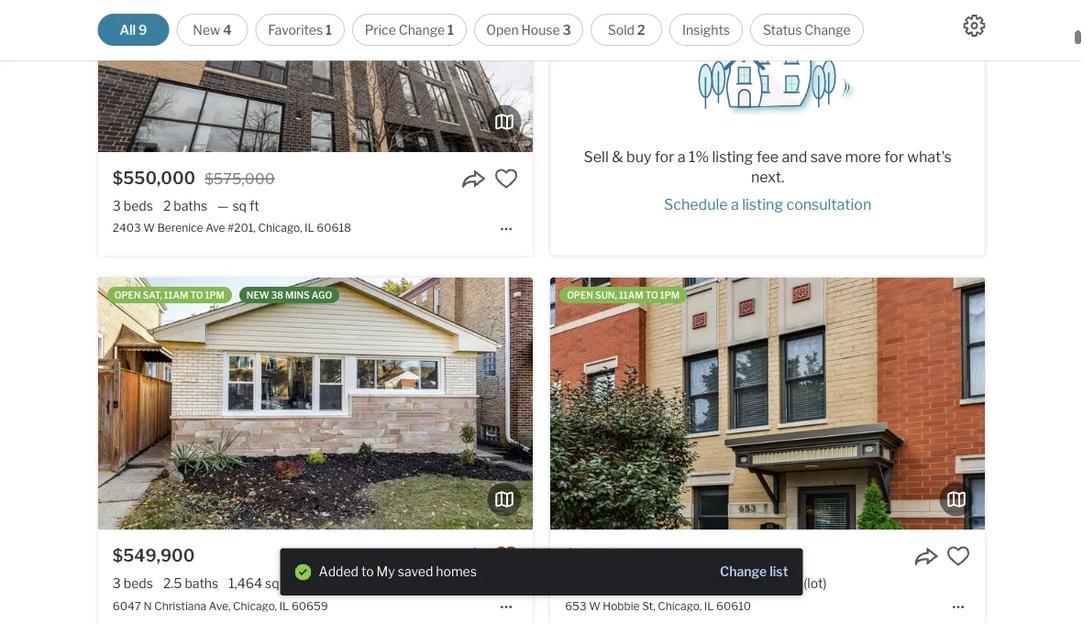 Task type: describe. For each thing, give the bounding box(es) containing it.
list
[[770, 565, 788, 580]]

new 38 mins ago
[[247, 290, 332, 301]]

favorite button image
[[494, 545, 518, 569]]

hobbie
[[603, 600, 640, 613]]

9
[[139, 22, 147, 38]]

800 sq ft (lot)
[[745, 576, 827, 592]]

change inside button
[[720, 565, 767, 580]]

buy
[[626, 148, 652, 165]]

all 9
[[120, 22, 147, 38]]

1%
[[689, 148, 709, 165]]

sold
[[608, 22, 635, 38]]

open
[[486, 22, 519, 38]]

1 vertical spatial 2
[[163, 198, 171, 214]]

all
[[120, 22, 136, 38]]

New radio
[[177, 14, 248, 46]]

1 inside favorites radio
[[326, 22, 332, 38]]

sq for 3,750
[[341, 576, 355, 592]]

4
[[223, 22, 232, 38]]

60618
[[317, 222, 351, 235]]

my
[[377, 565, 395, 580]]

photo of 653 w hobbie st, chicago, il 60610 image
[[550, 278, 985, 530]]

favorite button image for $550,000
[[494, 167, 518, 191]]

sq for —
[[232, 198, 247, 214]]

berenice
[[157, 222, 203, 235]]

ave,
[[209, 600, 231, 613]]

section containing added to my saved homes
[[280, 549, 803, 596]]

st,
[[642, 600, 655, 613]]

3 beds for $549,900
[[113, 576, 153, 592]]

w for $669,000
[[589, 600, 601, 613]]

Favorites radio
[[255, 14, 345, 46]]

sell & buy for a 1% listing fee and save more for what's next.
[[584, 148, 952, 186]]

ft for 1,464 sq ft
[[282, 576, 292, 592]]

1 for from the left
[[655, 148, 674, 165]]

sold 2
[[608, 22, 645, 38]]

open for $549,900
[[114, 290, 141, 301]]

sun,
[[595, 290, 617, 301]]

house
[[521, 22, 560, 38]]

3,750 sq ft (lot)
[[302, 576, 393, 592]]

2.5
[[163, 576, 182, 592]]

2 baths
[[163, 198, 207, 214]]

All radio
[[98, 14, 169, 46]]

1 inside price change radio
[[448, 22, 454, 38]]

open sat, 11am to 1pm
[[114, 290, 225, 301]]

insights
[[682, 22, 730, 38]]

change list
[[720, 565, 788, 580]]

6047
[[113, 600, 141, 613]]

to
[[361, 565, 374, 580]]

added to my saved homes
[[319, 565, 477, 580]]

#201,
[[228, 222, 256, 235]]

3 inside open house radio
[[563, 22, 571, 38]]

—
[[217, 198, 229, 214]]

more
[[845, 148, 881, 165]]

1,800 sq ft
[[670, 576, 735, 592]]

favorite button image for $669,000
[[947, 545, 970, 569]]

sq for 1,464
[[265, 576, 279, 592]]

Open House radio
[[474, 14, 583, 46]]

11am for $669,000
[[619, 290, 644, 301]]

1 vertical spatial listing
[[742, 195, 783, 213]]

what's
[[907, 148, 952, 165]]

favorite button checkbox for $669,000
[[947, 545, 970, 569]]

38
[[271, 290, 283, 301]]

christiana
[[154, 600, 206, 613]]

schedule
[[664, 195, 728, 213]]

Sold radio
[[591, 14, 662, 46]]

chicago, for $549,900
[[233, 600, 277, 613]]

sell
[[584, 148, 609, 165]]

2403
[[113, 222, 141, 235]]

to for $549,900
[[190, 290, 203, 301]]

change for status
[[805, 22, 851, 38]]

homes
[[436, 565, 477, 580]]

price change 1
[[365, 22, 454, 38]]

saved
[[398, 565, 433, 580]]

w for $550,000
[[143, 222, 155, 235]]

an image of a house image
[[676, 0, 859, 117]]

ft for 3,750 sq ft (lot)
[[358, 576, 368, 592]]

Status Change radio
[[750, 14, 864, 46]]

1 horizontal spatial il
[[305, 222, 314, 235]]

2.5 baths
[[163, 576, 218, 592]]

favorite button checkbox for $549,900
[[494, 545, 518, 569]]

chicago, for $669,000
[[658, 600, 702, 613]]

favorite button checkbox
[[494, 167, 518, 191]]



Task type: vqa. For each thing, say whether or not it's contained in the screenshot.


Task type: locate. For each thing, give the bounding box(es) containing it.
1pm left new at the top left
[[205, 290, 225, 301]]

2 11am from the left
[[619, 290, 644, 301]]

new 4
[[193, 22, 232, 38]]

1 vertical spatial beds
[[124, 576, 153, 592]]

1,464
[[229, 576, 262, 592]]

$549,900
[[113, 546, 195, 566]]

0 vertical spatial 2
[[637, 22, 645, 38]]

change up 60610
[[720, 565, 767, 580]]

1pm
[[205, 290, 225, 301], [660, 290, 680, 301]]

n
[[144, 600, 152, 613]]

0 horizontal spatial open
[[114, 290, 141, 301]]

beds
[[124, 198, 153, 214], [124, 576, 153, 592]]

il left 60659
[[279, 600, 289, 613]]

ft left the my
[[358, 576, 368, 592]]

1 horizontal spatial favorite button checkbox
[[947, 545, 970, 569]]

1 horizontal spatial to
[[645, 290, 658, 301]]

mins
[[285, 290, 310, 301]]

(lot) right list
[[804, 576, 827, 592]]

open for $669,000
[[567, 290, 593, 301]]

chicago, right "#201,"
[[258, 222, 302, 235]]

1 horizontal spatial favorite button image
[[947, 545, 970, 569]]

sq
[[232, 198, 247, 214], [265, 576, 279, 592], [341, 576, 355, 592], [708, 576, 722, 592], [774, 576, 788, 592]]

ft for 800 sq ft (lot)
[[791, 576, 801, 592]]

to
[[190, 290, 203, 301], [645, 290, 658, 301]]

2 up berenice
[[163, 198, 171, 214]]

0 vertical spatial 3 beds
[[113, 198, 153, 214]]

for
[[655, 148, 674, 165], [884, 148, 904, 165]]

0 vertical spatial favorite button image
[[494, 167, 518, 191]]

1 horizontal spatial open
[[567, 290, 593, 301]]

a right schedule
[[731, 195, 739, 213]]

2 3 beds from the top
[[113, 576, 153, 592]]

1 horizontal spatial 1
[[448, 22, 454, 38]]

listing right 1% at top
[[712, 148, 753, 165]]

0 horizontal spatial a
[[678, 148, 686, 165]]

a left 1% at top
[[678, 148, 686, 165]]

to right the sat,
[[190, 290, 203, 301]]

save
[[810, 148, 842, 165]]

11am right the sat,
[[164, 290, 188, 301]]

2 for from the left
[[884, 148, 904, 165]]

status change
[[763, 22, 851, 38]]

1 horizontal spatial 1pm
[[660, 290, 680, 301]]

new
[[247, 290, 269, 301]]

favorite button checkbox
[[494, 545, 518, 569], [947, 545, 970, 569]]

3 for $550,000
[[113, 198, 121, 214]]

6047 n christiana ave, chicago, il 60659
[[113, 600, 328, 613]]

ago
[[312, 290, 332, 301]]

1 horizontal spatial w
[[589, 600, 601, 613]]

for right more
[[884, 148, 904, 165]]

653
[[565, 600, 587, 613]]

ave
[[206, 222, 225, 235]]

sq right the 800
[[774, 576, 788, 592]]

0 horizontal spatial for
[[655, 148, 674, 165]]

0 horizontal spatial 2
[[163, 198, 171, 214]]

added
[[319, 565, 359, 580]]

11am
[[164, 290, 188, 301], [619, 290, 644, 301]]

3 beds up 2403
[[113, 198, 153, 214]]

(lot) left saved at the left of page
[[370, 576, 393, 592]]

il left 60618
[[305, 222, 314, 235]]

il for $549,900
[[279, 600, 289, 613]]

3 beds up 6047
[[113, 576, 153, 592]]

open left the sat,
[[114, 290, 141, 301]]

a
[[678, 148, 686, 165], [731, 195, 739, 213]]

w
[[143, 222, 155, 235], [589, 600, 601, 613]]

1pm right the sun,
[[660, 290, 680, 301]]

1 to from the left
[[190, 290, 203, 301]]

fee
[[756, 148, 779, 165]]

sq right 1,464 at the left of page
[[265, 576, 279, 592]]

0 vertical spatial a
[[678, 148, 686, 165]]

1 horizontal spatial 2
[[637, 22, 645, 38]]

1 right favorites
[[326, 22, 332, 38]]

sq for 800
[[774, 576, 788, 592]]

and
[[782, 148, 807, 165]]

0 horizontal spatial il
[[279, 600, 289, 613]]

0 horizontal spatial favorite button image
[[494, 167, 518, 191]]

1 (lot) from the left
[[370, 576, 393, 592]]

$550,000
[[113, 168, 196, 188]]

1pm for $669,000
[[660, 290, 680, 301]]

1 vertical spatial w
[[589, 600, 601, 613]]

1 vertical spatial 3 beds
[[113, 576, 153, 592]]

0 horizontal spatial 1pm
[[205, 290, 225, 301]]

(lot) for $669,000
[[804, 576, 827, 592]]

listing inside the sell & buy for a 1% listing fee and save more for what's next.
[[712, 148, 753, 165]]

section
[[280, 549, 803, 596]]

0 vertical spatial beds
[[124, 198, 153, 214]]

1 horizontal spatial (lot)
[[804, 576, 827, 592]]

ft
[[249, 198, 259, 214], [282, 576, 292, 592], [358, 576, 368, 592], [725, 576, 735, 592], [791, 576, 801, 592]]

2
[[637, 22, 645, 38], [163, 198, 171, 214]]

baths
[[174, 198, 207, 214], [185, 576, 218, 592]]

0 horizontal spatial 11am
[[164, 290, 188, 301]]

change
[[399, 22, 445, 38], [805, 22, 851, 38], [720, 565, 767, 580]]

1 11am from the left
[[164, 290, 188, 301]]

2403 w berenice ave #201, chicago, il 60618
[[113, 222, 351, 235]]

baths up berenice
[[174, 198, 207, 214]]

(lot)
[[370, 576, 393, 592], [804, 576, 827, 592]]

ft for 1,800 sq ft
[[725, 576, 735, 592]]

3 beds for $550,000
[[113, 198, 153, 214]]

1 horizontal spatial 11am
[[619, 290, 644, 301]]

chicago, down 1,800 at bottom right
[[658, 600, 702, 613]]

0 vertical spatial w
[[143, 222, 155, 235]]

1 open from the left
[[114, 290, 141, 301]]

open house 3
[[486, 22, 571, 38]]

653 w hobbie st, chicago, il 60610
[[565, 600, 751, 613]]

1 vertical spatial a
[[731, 195, 739, 213]]

2 horizontal spatial change
[[805, 22, 851, 38]]

baths up ave, at the bottom of page
[[185, 576, 218, 592]]

w right 2403
[[143, 222, 155, 235]]

new
[[193, 22, 220, 38]]

ft up 60610
[[725, 576, 735, 592]]

change right status
[[805, 22, 851, 38]]

0 vertical spatial baths
[[174, 198, 207, 214]]

1pm for $549,900
[[205, 290, 225, 301]]

1,464 sq ft
[[229, 576, 292, 592]]

open left the sun,
[[567, 290, 593, 301]]

option group containing all
[[98, 14, 864, 46]]

2 vertical spatial 3
[[113, 576, 121, 592]]

0 vertical spatial 3
[[563, 22, 571, 38]]

open sun, 11am to 1pm
[[567, 290, 680, 301]]

1 vertical spatial favorite button image
[[947, 545, 970, 569]]

$550,000 $575,000
[[113, 168, 275, 188]]

ft up "#201,"
[[249, 198, 259, 214]]

2 inside 'sold' "option"
[[637, 22, 645, 38]]

consultation
[[786, 195, 872, 213]]

sq right 1,800 at bottom right
[[708, 576, 722, 592]]

sq for 1,800
[[708, 576, 722, 592]]

1 1 from the left
[[326, 22, 332, 38]]

schedule a listing consultation
[[664, 195, 872, 213]]

0 horizontal spatial favorite button checkbox
[[494, 545, 518, 569]]

price
[[365, 22, 396, 38]]

3
[[563, 22, 571, 38], [113, 198, 121, 214], [113, 576, 121, 592]]

photo of 2403 w berenice ave #201, chicago, il 60618 image
[[98, 0, 533, 152]]

sat,
[[143, 290, 162, 301]]

ft up 60659
[[282, 576, 292, 592]]

change list button
[[720, 564, 788, 581]]

favorites 1
[[268, 22, 332, 38]]

1 favorite button checkbox from the left
[[494, 545, 518, 569]]

favorite button image
[[494, 167, 518, 191], [947, 545, 970, 569]]

3,750
[[302, 576, 338, 592]]

to right the sun,
[[645, 290, 658, 301]]

il for $669,000
[[704, 600, 714, 613]]

$575,000
[[205, 170, 275, 187]]

2 1pm from the left
[[660, 290, 680, 301]]

change inside option
[[805, 22, 851, 38]]

1 beds from the top
[[124, 198, 153, 214]]

1 3 beds from the top
[[113, 198, 153, 214]]

3 up 6047
[[113, 576, 121, 592]]

3 up 2403
[[113, 198, 121, 214]]

Insights radio
[[670, 14, 743, 46]]

status
[[763, 22, 802, 38]]

chicago, down 1,464 sq ft on the bottom left
[[233, 600, 277, 613]]

chicago,
[[258, 222, 302, 235], [233, 600, 277, 613], [658, 600, 702, 613]]

60610
[[716, 600, 751, 613]]

0 horizontal spatial (lot)
[[370, 576, 393, 592]]

baths for $550,000
[[174, 198, 207, 214]]

0 horizontal spatial w
[[143, 222, 155, 235]]

1 horizontal spatial for
[[884, 148, 904, 165]]

2 favorite button checkbox from the left
[[947, 545, 970, 569]]

change right price
[[399, 22, 445, 38]]

0 vertical spatial listing
[[712, 148, 753, 165]]

photo of 6047 n christiana ave, chicago, il 60659 image
[[98, 278, 533, 530]]

change inside radio
[[399, 22, 445, 38]]

ft right list
[[791, 576, 801, 592]]

— sq ft
[[217, 198, 259, 214]]

beds for $549,900
[[124, 576, 153, 592]]

favorites
[[268, 22, 323, 38]]

il
[[305, 222, 314, 235], [279, 600, 289, 613], [704, 600, 714, 613]]

w right 653
[[589, 600, 601, 613]]

option group
[[98, 14, 864, 46]]

listing
[[712, 148, 753, 165], [742, 195, 783, 213]]

3 right house
[[563, 22, 571, 38]]

sq right —
[[232, 198, 247, 214]]

(lot) for $549,900
[[370, 576, 393, 592]]

3 for $549,900
[[113, 576, 121, 592]]

11am for $549,900
[[164, 290, 188, 301]]

2 1 from the left
[[448, 22, 454, 38]]

60659
[[292, 600, 328, 613]]

a inside the sell & buy for a 1% listing fee and save more for what's next.
[[678, 148, 686, 165]]

11am right the sun,
[[619, 290, 644, 301]]

1 vertical spatial baths
[[185, 576, 218, 592]]

1,800
[[670, 576, 705, 592]]

sq left to
[[341, 576, 355, 592]]

beds up n on the bottom left
[[124, 576, 153, 592]]

1 1pm from the left
[[205, 290, 225, 301]]

to for $669,000
[[645, 290, 658, 301]]

beds for $550,000
[[124, 198, 153, 214]]

2 beds from the top
[[124, 576, 153, 592]]

change for price
[[399, 22, 445, 38]]

2 right sold
[[637, 22, 645, 38]]

1 horizontal spatial a
[[731, 195, 739, 213]]

$669,000
[[565, 546, 648, 566]]

0 horizontal spatial to
[[190, 290, 203, 301]]

0 horizontal spatial 1
[[326, 22, 332, 38]]

open
[[114, 290, 141, 301], [567, 290, 593, 301]]

listing down next.
[[742, 195, 783, 213]]

for right buy
[[655, 148, 674, 165]]

2 (lot) from the left
[[804, 576, 827, 592]]

800
[[745, 576, 771, 592]]

0 horizontal spatial change
[[399, 22, 445, 38]]

1 vertical spatial 3
[[113, 198, 121, 214]]

2 to from the left
[[645, 290, 658, 301]]

&
[[612, 148, 623, 165]]

beds up 2403
[[124, 198, 153, 214]]

1
[[326, 22, 332, 38], [448, 22, 454, 38]]

ft for — sq ft
[[249, 198, 259, 214]]

1 left open
[[448, 22, 454, 38]]

Price Change radio
[[352, 14, 467, 46]]

2 horizontal spatial il
[[704, 600, 714, 613]]

il down 1,800 sq ft
[[704, 600, 714, 613]]

2 open from the left
[[567, 290, 593, 301]]

baths for $549,900
[[185, 576, 218, 592]]

next.
[[751, 168, 784, 186]]

1 horizontal spatial change
[[720, 565, 767, 580]]



